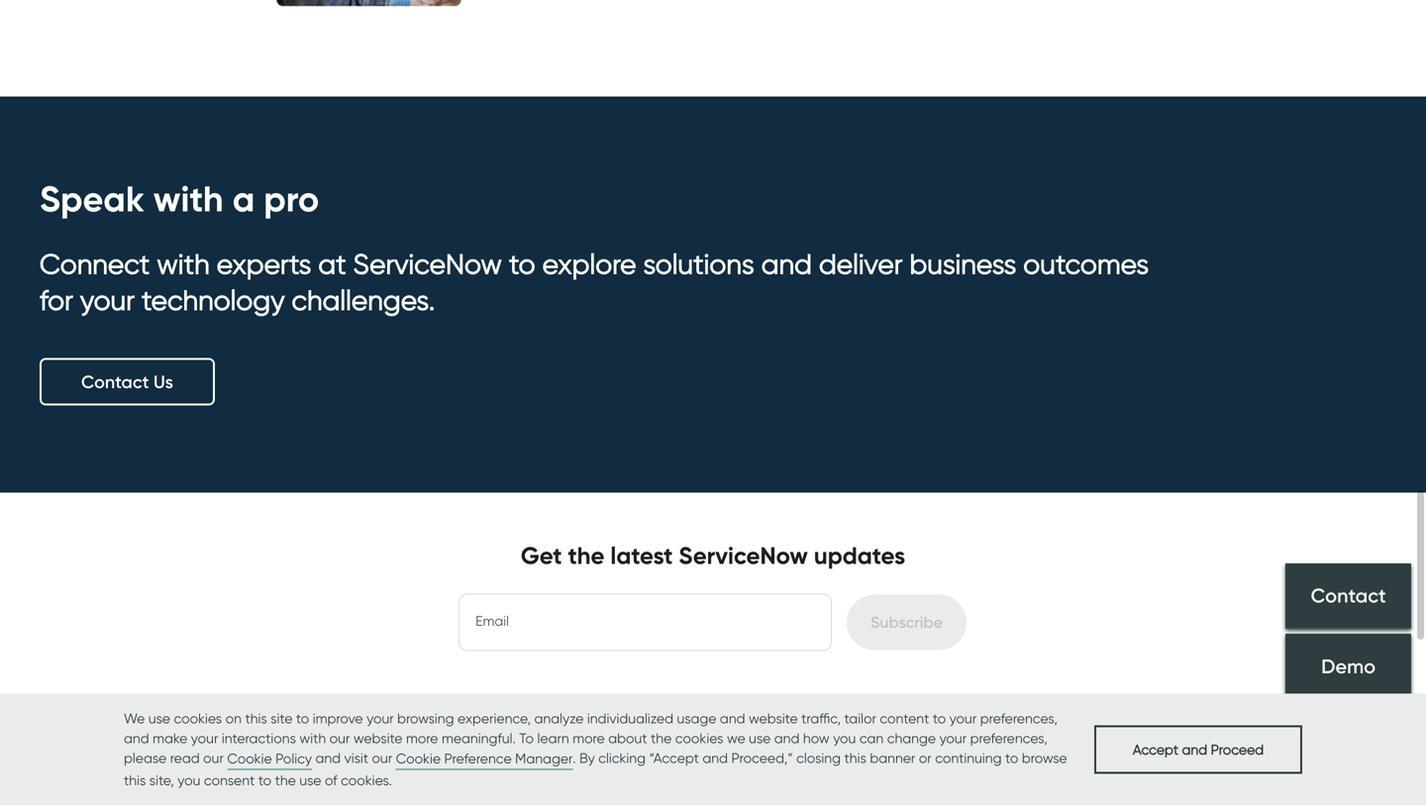 Task type: locate. For each thing, give the bounding box(es) containing it.
business
[[910, 247, 1016, 280]]

you down tailor
[[833, 730, 856, 747]]

2 vertical spatial with
[[300, 730, 326, 747]]

subscribe button
[[847, 595, 967, 650]]

website up proceed,"
[[749, 710, 798, 727]]

us
[[153, 371, 173, 392]]

about
[[608, 730, 647, 747]]

cookie
[[227, 750, 272, 767], [396, 750, 441, 767]]

you down read
[[178, 772, 201, 789]]

website
[[749, 710, 798, 727], [353, 730, 403, 747]]

0 horizontal spatial cookie
[[227, 750, 272, 767]]

account
[[1107, 762, 1174, 783]]

the right get
[[568, 541, 605, 570]]

cookie down browsing
[[396, 750, 441, 767]]

the
[[568, 541, 605, 570], [651, 730, 672, 747], [275, 772, 296, 789]]

with
[[153, 177, 224, 221], [157, 247, 210, 280], [300, 730, 326, 747]]

use left of in the bottom of the page
[[299, 772, 321, 789]]

visit
[[344, 750, 368, 767]]

cookies.
[[341, 772, 392, 789]]

cookie policy and visit our cookie preference manager
[[227, 750, 573, 767]]

closing
[[796, 750, 841, 767]]

1 vertical spatial website
[[353, 730, 403, 747]]

updates
[[814, 541, 905, 570]]

1 horizontal spatial servicenow
[[679, 541, 808, 570]]

our
[[329, 730, 350, 747], [203, 750, 224, 767], [372, 750, 392, 767]]

tailor
[[844, 710, 876, 727]]

this down please on the left bottom of page
[[124, 772, 146, 789]]

the inside 'we use cookies on this site to improve your browsing experience, analyze individualized usage and website traffic, tailor content to your preferences, and make your interactions with our website more meaningful. to learn more about the cookies we use and how you can change your preferences, please read our'
[[651, 730, 672, 747]]

0 horizontal spatial more
[[406, 730, 438, 747]]

this up interactions
[[245, 710, 267, 727]]

2 horizontal spatial use
[[749, 730, 771, 747]]

you
[[833, 730, 856, 747], [178, 772, 201, 789]]

1 vertical spatial contact
[[1311, 583, 1386, 608]]

support
[[493, 762, 558, 783]]

to down cookie policy link
[[258, 772, 271, 789]]

more up "by"
[[573, 730, 605, 747]]

2 vertical spatial use
[[299, 772, 321, 789]]

contact
[[81, 371, 149, 392], [1311, 583, 1386, 608]]

connect with experts at servicenow to explore solutions and deliver business outcomes for your technology challenges.
[[40, 247, 1149, 316]]

contact left us at the top left
[[81, 371, 149, 392]]

contact for contact us
[[81, 371, 149, 392]]

contact up demo
[[1311, 583, 1386, 608]]

1 horizontal spatial more
[[573, 730, 605, 747]]

accept and proceed
[[1133, 741, 1264, 758]]

and
[[761, 247, 812, 280], [720, 710, 745, 727], [124, 730, 149, 747], [774, 730, 800, 747], [1182, 741, 1208, 758], [315, 750, 341, 767], [703, 750, 728, 767], [457, 762, 489, 783]]

cookie policy link
[[227, 749, 312, 771]]

cookie preference manager link
[[396, 749, 573, 771]]

1 horizontal spatial use
[[299, 772, 321, 789]]

1 horizontal spatial you
[[833, 730, 856, 747]]

clicking
[[598, 750, 646, 767]]

0 horizontal spatial servicenow
[[353, 247, 502, 280]]

website up visit
[[353, 730, 403, 747]]

use up proceed,"
[[749, 730, 771, 747]]

make
[[153, 730, 187, 747]]

how
[[803, 730, 830, 747]]

0 horizontal spatial you
[[178, 772, 201, 789]]

1 horizontal spatial contact
[[1311, 583, 1386, 608]]

1 horizontal spatial this
[[245, 710, 267, 727]]

with inside 'we use cookies on this site to improve your browsing experience, analyze individualized usage and website traffic, tailor content to your preferences, and make your interactions with our website more meaningful. to learn more about the cookies we use and how you can change your preferences, please read our'
[[300, 730, 326, 747]]

preferences,
[[980, 710, 1058, 727], [970, 730, 1048, 747]]

our up 'consent'
[[203, 750, 224, 767]]

"accept
[[649, 750, 699, 767]]

manager
[[515, 750, 573, 767]]

browse
[[1022, 750, 1067, 767]]

learn
[[537, 730, 569, 747]]

our inside cookie policy and visit our cookie preference manager
[[372, 750, 392, 767]]

more
[[406, 730, 438, 747], [573, 730, 605, 747]]

transform your business with the now platform image
[[40, 0, 698, 46]]

to
[[509, 247, 535, 280], [296, 710, 309, 727], [933, 710, 946, 727], [1005, 750, 1019, 767], [258, 772, 271, 789]]

with for connect
[[157, 247, 210, 280]]

0 horizontal spatial contact
[[81, 371, 149, 392]]

continuing
[[935, 750, 1002, 767]]

with inside connect with experts at servicenow to explore solutions and deliver business outcomes for your technology challenges.
[[157, 247, 210, 280]]

use
[[148, 710, 170, 727], [749, 730, 771, 747], [299, 772, 321, 789]]

1 vertical spatial you
[[178, 772, 201, 789]]

Email text field
[[460, 595, 831, 650]]

of
[[325, 772, 337, 789]]

cookies up make
[[174, 710, 222, 727]]

servicenow
[[353, 247, 502, 280], [679, 541, 808, 570]]

cookies down usage at the bottom of page
[[675, 730, 723, 747]]

services and support
[[386, 762, 558, 783]]

this
[[245, 710, 267, 727], [844, 750, 866, 767], [124, 772, 146, 789]]

1 horizontal spatial website
[[749, 710, 798, 727]]

0 vertical spatial website
[[749, 710, 798, 727]]

2 horizontal spatial our
[[372, 750, 392, 767]]

0 horizontal spatial the
[[275, 772, 296, 789]]

speak with a pro
[[40, 177, 319, 221]]

this down can at right
[[844, 750, 866, 767]]

2 vertical spatial this
[[124, 772, 146, 789]]

cookie down interactions
[[227, 750, 272, 767]]

0 horizontal spatial this
[[124, 772, 146, 789]]

and inside cookie policy and visit our cookie preference manager
[[315, 750, 341, 767]]

and inside connect with experts at servicenow to explore solutions and deliver business outcomes for your technology challenges.
[[761, 247, 812, 280]]

our right visit
[[372, 750, 392, 767]]

more down browsing
[[406, 730, 438, 747]]

0 vertical spatial servicenow
[[353, 247, 502, 280]]

0 horizontal spatial cookies
[[174, 710, 222, 727]]

contact us
[[81, 371, 173, 392]]

1 more from the left
[[406, 730, 438, 747]]

use up make
[[148, 710, 170, 727]]

2 horizontal spatial the
[[651, 730, 672, 747]]

1 horizontal spatial cookie
[[396, 750, 441, 767]]

0 vertical spatial with
[[153, 177, 224, 221]]

improve
[[313, 710, 363, 727]]

with up technology
[[157, 247, 210, 280]]

contact inside contact us link
[[81, 371, 149, 392]]

1 vertical spatial with
[[157, 247, 210, 280]]

1 vertical spatial this
[[844, 750, 866, 767]]

0 vertical spatial cookies
[[174, 710, 222, 727]]

change
[[887, 730, 936, 747]]

contact link
[[1286, 564, 1411, 629]]

0 vertical spatial the
[[568, 541, 605, 570]]

0 horizontal spatial use
[[148, 710, 170, 727]]

2 vertical spatial the
[[275, 772, 296, 789]]

to inside connect with experts at servicenow to explore solutions and deliver business outcomes for your technology challenges.
[[509, 247, 535, 280]]

the up "accept
[[651, 730, 672, 747]]

contact for contact
[[1311, 583, 1386, 608]]

subscribe
[[871, 613, 943, 632]]

get the latest servicenow updates
[[521, 541, 905, 570]]

technology
[[142, 283, 285, 316]]

with up policy
[[300, 730, 326, 747]]

your
[[80, 283, 135, 316], [367, 710, 394, 727], [950, 710, 977, 727], [191, 730, 218, 747], [939, 730, 967, 747]]

0 vertical spatial contact
[[81, 371, 149, 392]]

to left explore
[[509, 247, 535, 280]]

challenges.
[[292, 283, 435, 316]]

to left browse
[[1005, 750, 1019, 767]]

1 vertical spatial servicenow
[[679, 541, 808, 570]]

proceed,"
[[731, 750, 793, 767]]

cookies
[[174, 710, 222, 727], [675, 730, 723, 747]]

content
[[880, 710, 929, 727]]

our down improve
[[329, 730, 350, 747]]

we
[[124, 710, 145, 727]]

0 vertical spatial you
[[833, 730, 856, 747]]

1 vertical spatial the
[[651, 730, 672, 747]]

and inside 'button'
[[1182, 741, 1208, 758]]

0 vertical spatial this
[[245, 710, 267, 727]]

with left a
[[153, 177, 224, 221]]

1 vertical spatial cookies
[[675, 730, 723, 747]]

the down policy
[[275, 772, 296, 789]]

interactions
[[222, 730, 296, 747]]

policy
[[275, 750, 312, 767]]

1 vertical spatial use
[[749, 730, 771, 747]]



Task type: vqa. For each thing, say whether or not it's contained in the screenshot.
Slide 2 of 6 tab panel
no



Task type: describe. For each thing, give the bounding box(es) containing it.
to right site
[[296, 710, 309, 727]]

for
[[40, 283, 73, 316]]

with for speak
[[153, 177, 224, 221]]

site,
[[149, 772, 174, 789]]

pro
[[264, 177, 319, 221]]

explore
[[542, 247, 636, 280]]

to up change
[[933, 710, 946, 727]]

1 vertical spatial preferences,
[[970, 730, 1048, 747]]

accept
[[1133, 741, 1179, 758]]

accept and proceed button
[[1094, 725, 1302, 774]]

to
[[519, 730, 534, 747]]

individualized
[[587, 710, 673, 727]]

1 cookie from the left
[[227, 750, 272, 767]]

the inside . by clicking "accept and proceed," closing this banner or continuing to browse this site, you consent to the use of cookies.
[[275, 772, 296, 789]]

latest
[[610, 541, 673, 570]]

analyze
[[534, 710, 584, 727]]

can
[[860, 730, 884, 747]]

0 horizontal spatial website
[[353, 730, 403, 747]]

0 horizontal spatial our
[[203, 750, 224, 767]]

usage
[[677, 710, 717, 727]]

0 vertical spatial use
[[148, 710, 170, 727]]

meaningful.
[[442, 730, 516, 747]]

0 vertical spatial preferences,
[[980, 710, 1058, 727]]

solutions
[[643, 247, 754, 280]]

outcomes
[[1023, 247, 1149, 280]]

you inside 'we use cookies on this site to improve your browsing experience, analyze individualized usage and website traffic, tailor content to your preferences, and make your interactions with our website more meaningful. to learn more about the cookies we use and how you can change your preferences, please read our'
[[833, 730, 856, 747]]

consent
[[204, 772, 255, 789]]

browsing
[[397, 710, 454, 727]]

experts
[[217, 247, 311, 280]]

2 more from the left
[[573, 730, 605, 747]]

demo link
[[1286, 634, 1411, 699]]

or
[[919, 750, 932, 767]]

services
[[386, 762, 453, 783]]

servicenow inside connect with experts at servicenow to explore solutions and deliver business outcomes for your technology challenges.
[[353, 247, 502, 280]]

read
[[170, 750, 200, 767]]

contact us link
[[40, 358, 215, 405]]

deliver
[[819, 247, 903, 280]]

my account
[[1080, 762, 1174, 783]]

2 horizontal spatial this
[[844, 750, 866, 767]]

by
[[580, 750, 595, 767]]

at
[[318, 247, 346, 280]]

demo
[[1321, 654, 1376, 679]]

2 cookie from the left
[[396, 750, 441, 767]]

. by clicking "accept and proceed," closing this banner or continuing to browse this site, you consent to the use of cookies.
[[124, 750, 1067, 789]]

and inside . by clicking "accept and proceed," closing this banner or continuing to browse this site, you consent to the use of cookies.
[[703, 750, 728, 767]]

traffic,
[[801, 710, 841, 727]]

site
[[271, 710, 293, 727]]

a
[[232, 177, 255, 221]]

we
[[727, 730, 745, 747]]

connect
[[40, 247, 150, 280]]

your inside connect with experts at servicenow to explore solutions and deliver business outcomes for your technology challenges.
[[80, 283, 135, 316]]

preference
[[444, 750, 512, 767]]

1 horizontal spatial the
[[568, 541, 605, 570]]

1 horizontal spatial our
[[329, 730, 350, 747]]

banner
[[870, 750, 915, 767]]

proceed
[[1211, 741, 1264, 758]]

this inside 'we use cookies on this site to improve your browsing experience, analyze individualized usage and website traffic, tailor content to your preferences, and make your interactions with our website more meaningful. to learn more about the cookies we use and how you can change your preferences, please read our'
[[245, 710, 267, 727]]

resources
[[733, 762, 814, 783]]

.
[[573, 750, 576, 767]]

experience,
[[458, 710, 531, 727]]

speak
[[40, 177, 144, 221]]

1 horizontal spatial cookies
[[675, 730, 723, 747]]

you inside . by clicking "accept and proceed," closing this banner or continuing to browse this site, you consent to the use of cookies.
[[178, 772, 201, 789]]

on
[[225, 710, 242, 727]]

we use cookies on this site to improve your browsing experience, analyze individualized usage and website traffic, tailor content to your preferences, and make your interactions with our website more meaningful. to learn more about the cookies we use and how you can change your preferences, please read our
[[124, 710, 1058, 767]]

get
[[521, 541, 562, 570]]

my
[[1080, 762, 1103, 783]]

please
[[124, 750, 167, 767]]

use inside . by clicking "accept and proceed," closing this banner or continuing to browse this site, you consent to the use of cookies.
[[299, 772, 321, 789]]



